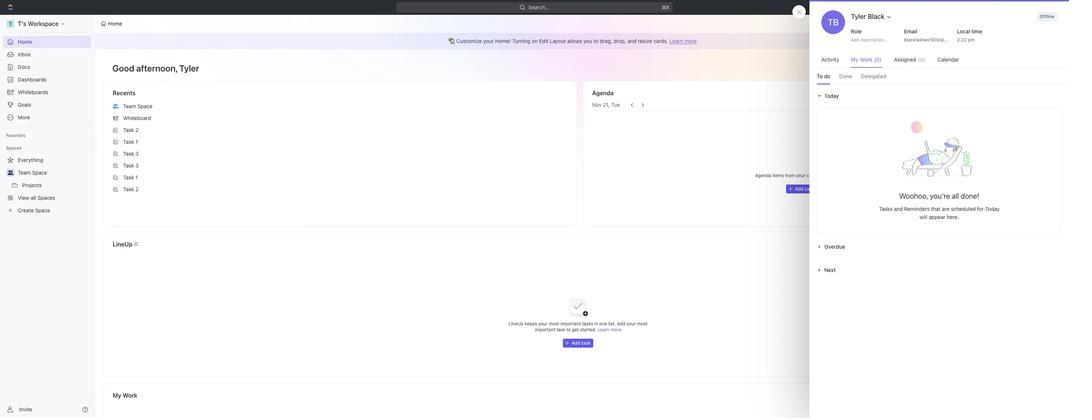 Task type: describe. For each thing, give the bounding box(es) containing it.
space inside the create space link
[[35, 207, 50, 214]]

t's
[[18, 20, 26, 27]]

add calendar integrations
[[795, 186, 851, 192]]

goals
[[18, 102, 31, 108]]

add inside role add description...
[[851, 37, 860, 43]]

role
[[851, 28, 862, 35]]

items
[[773, 173, 784, 178]]

local
[[958, 28, 971, 35]]

started.
[[580, 327, 597, 333]]

2:22
[[958, 37, 967, 43]]

customize
[[457, 38, 482, 44]]

on
[[532, 38, 538, 44]]

keeps
[[525, 321, 537, 327]]

woohoo,
[[900, 192, 929, 200]]

home!
[[495, 38, 511, 44]]

cards.
[[654, 38, 669, 44]]

show
[[837, 173, 848, 178]]

1 vertical spatial space
[[32, 170, 47, 176]]

whiteboard
[[123, 115, 151, 121]]

0 horizontal spatial spaces
[[6, 145, 22, 151]]

workspace
[[28, 20, 59, 27]]

done button
[[840, 69, 853, 84]]

create
[[18, 207, 34, 214]]

woohoo, you're all done!
[[900, 192, 980, 200]]

pm
[[968, 37, 975, 43]]

tb
[[828, 17, 839, 27]]

t's workspace, , element
[[7, 20, 14, 27]]

get
[[572, 327, 579, 333]]

all inside tree
[[31, 195, 36, 201]]

0 vertical spatial tyler
[[851, 13, 867, 20]]

agenda for agenda items from your calendars will show here.
[[756, 173, 772, 178]]

allows
[[568, 38, 582, 44]]

role add description...
[[851, 28, 889, 43]]

docs link
[[3, 61, 91, 73]]

local time 2:22 pm
[[958, 28, 983, 43]]

everything link
[[3, 154, 90, 166]]

1 most from the left
[[549, 321, 560, 327]]

more button
[[3, 112, 91, 124]]

your right from
[[797, 173, 806, 178]]

task 1
[[123, 139, 138, 145]]

nov
[[592, 102, 602, 108]]

everything
[[18, 157, 43, 163]]

appear
[[929, 214, 946, 220]]

manage cards button
[[1019, 18, 1063, 30]]

0 vertical spatial important
[[561, 321, 581, 327]]

add description... button
[[848, 36, 897, 45]]

1 vertical spatial more
[[611, 327, 622, 333]]

‎task 1 link
[[110, 172, 571, 184]]

nov 21, tue button
[[592, 102, 620, 108]]

docs
[[18, 64, 30, 70]]

will inside tasks and reminders that are scheduled for today will appear here.
[[920, 214, 928, 220]]

calendar
[[805, 186, 824, 192]]

activity
[[822, 56, 840, 63]]

home link
[[3, 36, 91, 48]]

1 for task 1
[[136, 139, 138, 145]]

goals link
[[3, 99, 91, 111]]

0 vertical spatial space
[[137, 103, 152, 109]]

search...
[[529, 4, 550, 10]]

tasks
[[879, 206, 893, 212]]

home inside sidebar navigation
[[18, 39, 32, 45]]

black
[[868, 13, 885, 20]]

0 vertical spatial to
[[594, 38, 599, 44]]

whiteboards link
[[3, 86, 91, 98]]

one
[[600, 321, 607, 327]]

1 for ‎task 1
[[136, 174, 138, 181]]

view
[[18, 195, 29, 201]]

learn more link for lineup keeps your most important tasks in one list. add your most important task to get started.
[[598, 327, 622, 333]]

2 (0) from the left
[[918, 56, 926, 63]]

time
[[972, 28, 983, 35]]

done!
[[961, 192, 980, 200]]

your left 'home!'
[[483, 38, 494, 44]]

from
[[786, 173, 795, 178]]

task for task 2 link
[[123, 127, 134, 133]]

favorites
[[6, 133, 26, 138]]

0 vertical spatial here.
[[849, 173, 860, 178]]

1 horizontal spatial team space
[[123, 103, 152, 109]]

1 vertical spatial important
[[535, 327, 555, 333]]

0 horizontal spatial team space link
[[18, 167, 90, 179]]

overdue
[[825, 244, 846, 250]]

to do button
[[817, 69, 831, 84]]

list.
[[609, 321, 616, 327]]

task for 2nd task 3 link from the bottom of the page
[[123, 151, 134, 157]]

projects link
[[22, 180, 90, 191]]

done
[[840, 73, 853, 79]]

‎task 2 link
[[110, 184, 571, 196]]

today button
[[1021, 101, 1040, 109]]

add inside lineup keeps your most important tasks in one list. add your most important task to get started.
[[617, 321, 626, 327]]

do
[[825, 73, 831, 79]]

today inside today button
[[1024, 102, 1037, 108]]

1 vertical spatial learn
[[598, 327, 610, 333]]

3 for 2nd task 3 link from the bottom of the page
[[136, 151, 139, 157]]

my for my work
[[113, 393, 121, 399]]

recents
[[113, 90, 136, 96]]

21,
[[603, 102, 610, 108]]

upgrade link
[[968, 2, 1003, 13]]

and inside tasks and reminders that are scheduled for today will appear here.
[[894, 206, 903, 212]]

create space link
[[3, 205, 90, 217]]

0 vertical spatial home
[[108, 20, 122, 27]]

here. inside tasks and reminders that are scheduled for today will appear here.
[[947, 214, 959, 220]]

manage
[[1023, 20, 1043, 27]]

task inside button
[[582, 341, 591, 346]]

tyler black
[[851, 13, 885, 20]]

overdue button
[[817, 244, 847, 250]]

new
[[1017, 4, 1028, 10]]

user group image
[[8, 171, 13, 175]]

your right 'list.'
[[627, 321, 636, 327]]

view all spaces link
[[3, 192, 90, 204]]

dashboards link
[[3, 74, 91, 86]]



Task type: vqa. For each thing, say whether or not it's contained in the screenshot.
The Board
no



Task type: locate. For each thing, give the bounding box(es) containing it.
0 vertical spatial task 3
[[123, 151, 139, 157]]

most right keeps at the bottom of the page
[[549, 321, 560, 327]]

to right you
[[594, 38, 599, 44]]

1 vertical spatial task
[[582, 341, 591, 346]]

good
[[112, 63, 134, 73]]

more
[[18, 114, 30, 121]]

2 vertical spatial today
[[986, 206, 1000, 212]]

team right user group image
[[18, 170, 31, 176]]

1 vertical spatial to
[[567, 327, 571, 333]]

space down 'everything' link
[[32, 170, 47, 176]]

task up task 1
[[123, 127, 134, 133]]

task down started.
[[582, 341, 591, 346]]

team space link up task 2 link
[[110, 101, 571, 112]]

team inside tree
[[18, 170, 31, 176]]

2 down whiteboard
[[136, 127, 139, 133]]

🏡 customize your home! turning on edit layout allows you to drag, drop, and resize cards. learn more
[[449, 38, 697, 44]]

tree containing everything
[[3, 154, 91, 217]]

new button
[[1006, 1, 1032, 13]]

3 for 2nd task 3 link
[[136, 162, 139, 169]]

lineup inside lineup keeps your most important tasks in one list. add your most important task to get started.
[[509, 321, 524, 327]]

1 up ‎task 2
[[136, 174, 138, 181]]

agenda left items
[[756, 173, 772, 178]]

1 down task 2 on the left top
[[136, 139, 138, 145]]

team space
[[123, 103, 152, 109], [18, 170, 47, 176]]

task
[[557, 327, 566, 333], [582, 341, 591, 346]]

0 vertical spatial spaces
[[6, 145, 22, 151]]

‎task 1
[[123, 174, 138, 181]]

task left get
[[557, 327, 566, 333]]

2 task 3 from the top
[[123, 162, 139, 169]]

‎task for ‎task 2
[[123, 186, 134, 193]]

2 for task 2
[[136, 127, 139, 133]]

agenda items from your calendars will show here.
[[756, 173, 861, 178]]

0 vertical spatial 1
[[136, 139, 138, 145]]

1 horizontal spatial here.
[[947, 214, 959, 220]]

0 horizontal spatial lineup
[[113, 241, 132, 248]]

add
[[851, 37, 860, 43], [795, 186, 804, 192], [617, 321, 626, 327], [572, 341, 580, 346]]

2 ‎task from the top
[[123, 186, 134, 193]]

2 task from the top
[[123, 139, 134, 145]]

learn right cards.
[[670, 38, 683, 44]]

0 vertical spatial work
[[860, 56, 873, 63]]

learn more link for 🏡 customize your home! turning on edit layout allows you to drag, drop, and resize cards.
[[670, 38, 697, 44]]

you're
[[930, 192, 951, 200]]

0 horizontal spatial (0)
[[875, 56, 882, 63]]

1 vertical spatial work
[[123, 393, 137, 399]]

delegated button
[[861, 69, 887, 84]]

work for my work (0)
[[860, 56, 873, 63]]

1 task 3 link from the top
[[110, 148, 571, 160]]

1 vertical spatial learn more link
[[598, 327, 622, 333]]

team space up whiteboard
[[123, 103, 152, 109]]

0 vertical spatial more
[[685, 38, 697, 44]]

invite
[[19, 406, 32, 413]]

0 vertical spatial team
[[123, 103, 136, 109]]

agenda for agenda
[[592, 90, 614, 96]]

tue
[[612, 102, 620, 108]]

0 vertical spatial my
[[851, 56, 859, 63]]

0 horizontal spatial learn more link
[[598, 327, 622, 333]]

layout
[[550, 38, 566, 44]]

here. down are
[[947, 214, 959, 220]]

tab list
[[810, 68, 1070, 84]]

will left show
[[829, 173, 835, 178]]

1 horizontal spatial task
[[582, 341, 591, 346]]

work for my work
[[123, 393, 137, 399]]

1 vertical spatial here.
[[947, 214, 959, 220]]

lineup for lineup
[[113, 241, 132, 248]]

1 horizontal spatial home
[[108, 20, 122, 27]]

0 vertical spatial today
[[825, 93, 839, 99]]

0 horizontal spatial learn
[[598, 327, 610, 333]]

task 3
[[123, 151, 139, 157], [123, 162, 139, 169]]

space
[[137, 103, 152, 109], [32, 170, 47, 176], [35, 207, 50, 214]]

learn down one
[[598, 327, 610, 333]]

2 for ‎task 2
[[136, 186, 139, 193]]

tyler up "role"
[[851, 13, 867, 20]]

are
[[942, 206, 950, 212]]

1 vertical spatial team
[[18, 170, 31, 176]]

inbox
[[18, 51, 31, 58]]

tyler right afternoon,
[[179, 63, 199, 73]]

important down keeps at the bottom of the page
[[535, 327, 555, 333]]

0 vertical spatial 2
[[136, 127, 139, 133]]

home
[[108, 20, 122, 27], [18, 39, 32, 45]]

2 task 3 link from the top
[[110, 160, 571, 172]]

(0) up delegated on the right of page
[[875, 56, 882, 63]]

next button
[[817, 267, 838, 273]]

1 task from the top
[[123, 127, 134, 133]]

0 vertical spatial ‎task
[[123, 174, 134, 181]]

3
[[136, 151, 139, 157], [136, 162, 139, 169]]

0 vertical spatial will
[[829, 173, 835, 178]]

2 2 from the top
[[136, 186, 139, 193]]

lineup keeps your most important tasks in one list. add your most important task to get started.
[[509, 321, 648, 333]]

task 3 down task 1
[[123, 151, 139, 157]]

1 horizontal spatial lineup
[[509, 321, 524, 327]]

task 3 for 2nd task 3 link from the bottom of the page
[[123, 151, 139, 157]]

most right 'list.'
[[637, 321, 648, 327]]

task inside lineup keeps your most important tasks in one list. add your most important task to get started.
[[557, 327, 566, 333]]

1 horizontal spatial more
[[685, 38, 697, 44]]

team space up projects
[[18, 170, 47, 176]]

task 3 for 2nd task 3 link
[[123, 162, 139, 169]]

drag,
[[600, 38, 612, 44]]

nov 21, tue
[[592, 102, 620, 108]]

cards
[[1044, 20, 1058, 27]]

0 horizontal spatial team
[[18, 170, 31, 176]]

1 task 3 from the top
[[123, 151, 139, 157]]

agenda
[[592, 90, 614, 96], [756, 173, 772, 178]]

drop,
[[614, 38, 626, 44]]

1 vertical spatial team space
[[18, 170, 47, 176]]

1 vertical spatial lineup
[[509, 321, 524, 327]]

all right the view
[[31, 195, 36, 201]]

task down task 1
[[123, 151, 134, 157]]

tab list containing to do
[[810, 68, 1070, 84]]

3 down task 1
[[136, 151, 139, 157]]

your
[[483, 38, 494, 44], [797, 173, 806, 178], [539, 321, 548, 327], [627, 321, 636, 327]]

reminders
[[905, 206, 930, 212]]

learn more link down 'list.'
[[598, 327, 622, 333]]

task 2 link
[[110, 124, 571, 136]]

1 horizontal spatial work
[[860, 56, 873, 63]]

to do tab panel
[[810, 84, 1070, 282]]

lineup for lineup keeps your most important tasks in one list. add your most important task to get started.
[[509, 321, 524, 327]]

1 horizontal spatial spaces
[[37, 195, 55, 201]]

1 horizontal spatial learn more link
[[670, 38, 697, 44]]

2 1 from the top
[[136, 174, 138, 181]]

1 horizontal spatial agenda
[[756, 173, 772, 178]]

t
[[9, 21, 12, 27]]

important up get
[[561, 321, 581, 327]]

0 horizontal spatial here.
[[849, 173, 860, 178]]

tasks
[[582, 321, 593, 327]]

0 vertical spatial learn more link
[[670, 38, 697, 44]]

and right drop,
[[628, 38, 637, 44]]

delegated
[[861, 73, 887, 79]]

in
[[595, 321, 598, 327]]

1 horizontal spatial tyler
[[851, 13, 867, 20]]

and
[[628, 38, 637, 44], [894, 206, 903, 212]]

1 horizontal spatial (0)
[[918, 56, 926, 63]]

1 vertical spatial tyler
[[179, 63, 199, 73]]

spaces down favorites button
[[6, 145, 22, 151]]

0 vertical spatial agenda
[[592, 90, 614, 96]]

0 horizontal spatial tyler
[[179, 63, 199, 73]]

team right user group icon
[[123, 103, 136, 109]]

1 vertical spatial my
[[113, 393, 121, 399]]

1 vertical spatial 2
[[136, 186, 139, 193]]

your right keeps at the bottom of the page
[[539, 321, 548, 327]]

task for the task 1 link
[[123, 139, 134, 145]]

projects
[[22, 182, 42, 188]]

to do
[[817, 73, 831, 79]]

2 most from the left
[[637, 321, 648, 327]]

that
[[932, 206, 941, 212]]

turning
[[513, 38, 531, 44]]

sidebar navigation
[[0, 15, 96, 418]]

1 vertical spatial agenda
[[756, 173, 772, 178]]

0 vertical spatial and
[[628, 38, 637, 44]]

today inside tasks and reminders that are scheduled for today will appear here.
[[986, 206, 1000, 212]]

‎task for ‎task 1
[[123, 174, 134, 181]]

add task button
[[563, 339, 594, 348]]

lineup
[[113, 241, 132, 248], [509, 321, 524, 327]]

‎task 2
[[123, 186, 139, 193]]

0 vertical spatial lineup
[[113, 241, 132, 248]]

task up ‎task 1 in the left of the page
[[123, 162, 134, 169]]

(0) right assigned at the right
[[918, 56, 926, 63]]

scheduled
[[951, 206, 976, 212]]

space down view all spaces link
[[35, 207, 50, 214]]

and right tasks
[[894, 206, 903, 212]]

add left calendar
[[795, 186, 804, 192]]

1 horizontal spatial will
[[920, 214, 928, 220]]

1 2 from the top
[[136, 127, 139, 133]]

1 vertical spatial will
[[920, 214, 928, 220]]

task 3 up ‎task 1 in the left of the page
[[123, 162, 139, 169]]

2 down ‎task 1 in the left of the page
[[136, 186, 139, 193]]

0 horizontal spatial my
[[113, 393, 121, 399]]

today
[[825, 93, 839, 99], [1024, 102, 1037, 108], [986, 206, 1000, 212]]

add inside add calendar integrations "button"
[[795, 186, 804, 192]]

tree inside sidebar navigation
[[3, 154, 91, 217]]

t's workspace
[[18, 20, 59, 27]]

2 3 from the top
[[136, 162, 139, 169]]

spaces
[[6, 145, 22, 151], [37, 195, 55, 201]]

1 horizontal spatial learn
[[670, 38, 683, 44]]

1 1 from the top
[[136, 139, 138, 145]]

1 horizontal spatial team
[[123, 103, 136, 109]]

important
[[561, 321, 581, 327], [535, 327, 555, 333]]

edit
[[539, 38, 549, 44]]

create space
[[18, 207, 50, 214]]

my work (0)
[[851, 56, 882, 63]]

1 horizontal spatial team space link
[[110, 101, 571, 112]]

‎task down ‎task 1 in the left of the page
[[123, 186, 134, 193]]

all left done!
[[952, 192, 959, 200]]

1 vertical spatial 1
[[136, 174, 138, 181]]

1 horizontal spatial my
[[851, 56, 859, 63]]

0 vertical spatial task
[[557, 327, 566, 333]]

0 horizontal spatial important
[[535, 327, 555, 333]]

1 vertical spatial task 3
[[123, 162, 139, 169]]

inbox link
[[3, 49, 91, 60]]

to left get
[[567, 327, 571, 333]]

1 3 from the top
[[136, 151, 139, 157]]

add right 'list.'
[[617, 321, 626, 327]]

0 horizontal spatial home
[[18, 39, 32, 45]]

add task
[[572, 341, 591, 346]]

assigned
[[895, 56, 917, 63]]

team space link
[[110, 101, 571, 112], [18, 167, 90, 179]]

1 ‎task from the top
[[123, 174, 134, 181]]

‎task up ‎task 2
[[123, 174, 134, 181]]

my work
[[113, 393, 137, 399]]

1 horizontal spatial most
[[637, 321, 648, 327]]

space up whiteboard
[[137, 103, 152, 109]]

tyler black button
[[848, 10, 895, 23], [848, 10, 895, 23]]

good afternoon, tyler
[[112, 63, 199, 73]]

‎task
[[123, 174, 134, 181], [123, 186, 134, 193]]

1 vertical spatial ‎task
[[123, 186, 134, 193]]

email
[[905, 28, 918, 35]]

1 vertical spatial spaces
[[37, 195, 55, 201]]

task 3 link up ‎task 2 link
[[110, 160, 571, 172]]

assigned (0)
[[895, 56, 926, 63]]

0 horizontal spatial most
[[549, 321, 560, 327]]

0 horizontal spatial today
[[825, 93, 839, 99]]

add down "role"
[[851, 37, 860, 43]]

more right cards.
[[685, 38, 697, 44]]

team space inside sidebar navigation
[[18, 170, 47, 176]]

3 up ‎task 1 in the left of the page
[[136, 162, 139, 169]]

1 vertical spatial team space link
[[18, 167, 90, 179]]

0 vertical spatial 3
[[136, 151, 139, 157]]

1 horizontal spatial today
[[986, 206, 1000, 212]]

work
[[860, 56, 873, 63], [123, 393, 137, 399]]

0 horizontal spatial will
[[829, 173, 835, 178]]

1 horizontal spatial and
[[894, 206, 903, 212]]

add inside add task button
[[572, 341, 580, 346]]

0 vertical spatial learn
[[670, 38, 683, 44]]

0 horizontal spatial more
[[611, 327, 622, 333]]

blacklashes1000@gmail.com
[[905, 37, 967, 43]]

1 horizontal spatial all
[[952, 192, 959, 200]]

0 horizontal spatial and
[[628, 38, 637, 44]]

⌘k
[[662, 4, 670, 10]]

here. right show
[[849, 173, 860, 178]]

0 horizontal spatial task
[[557, 327, 566, 333]]

to inside lineup keeps your most important tasks in one list. add your most important task to get started.
[[567, 327, 571, 333]]

task for 2nd task 3 link
[[123, 162, 134, 169]]

agenda up nov 21, tue
[[592, 90, 614, 96]]

here.
[[849, 173, 860, 178], [947, 214, 959, 220]]

tree
[[3, 154, 91, 217]]

learn more link right cards.
[[670, 38, 697, 44]]

task down task 2 on the left top
[[123, 139, 134, 145]]

more down 'list.'
[[611, 327, 622, 333]]

0 horizontal spatial agenda
[[592, 90, 614, 96]]

1 vertical spatial 3
[[136, 162, 139, 169]]

0 vertical spatial team space
[[123, 103, 152, 109]]

0 horizontal spatial to
[[567, 327, 571, 333]]

add down get
[[572, 341, 580, 346]]

1 horizontal spatial important
[[561, 321, 581, 327]]

my
[[851, 56, 859, 63], [113, 393, 121, 399]]

1 (0) from the left
[[875, 56, 882, 63]]

all inside to do tab panel
[[952, 192, 959, 200]]

0 horizontal spatial all
[[31, 195, 36, 201]]

my for my work (0)
[[851, 56, 859, 63]]

manage cards
[[1023, 20, 1058, 27]]

task 3 link down task 2 link
[[110, 148, 571, 160]]

4 task from the top
[[123, 162, 134, 169]]

1 vertical spatial and
[[894, 206, 903, 212]]

team space link up projects link
[[18, 167, 90, 179]]

upgrade
[[978, 4, 1000, 10]]

1 vertical spatial today
[[1024, 102, 1037, 108]]

will down the reminders on the right of page
[[920, 214, 928, 220]]

1 horizontal spatial to
[[594, 38, 599, 44]]

2 horizontal spatial today
[[1024, 102, 1037, 108]]

spaces up the create space link
[[37, 195, 55, 201]]

0 vertical spatial team space link
[[110, 101, 571, 112]]

will
[[829, 173, 835, 178], [920, 214, 928, 220]]

user group image
[[113, 104, 119, 109]]

spaces inside view all spaces link
[[37, 195, 55, 201]]

2 vertical spatial space
[[35, 207, 50, 214]]

1 vertical spatial home
[[18, 39, 32, 45]]

next
[[825, 267, 836, 273]]

0 horizontal spatial work
[[123, 393, 137, 399]]

(0)
[[875, 56, 882, 63], [918, 56, 926, 63]]

3 task from the top
[[123, 151, 134, 157]]

learn more
[[598, 327, 622, 333]]

afternoon,
[[136, 63, 177, 73]]



